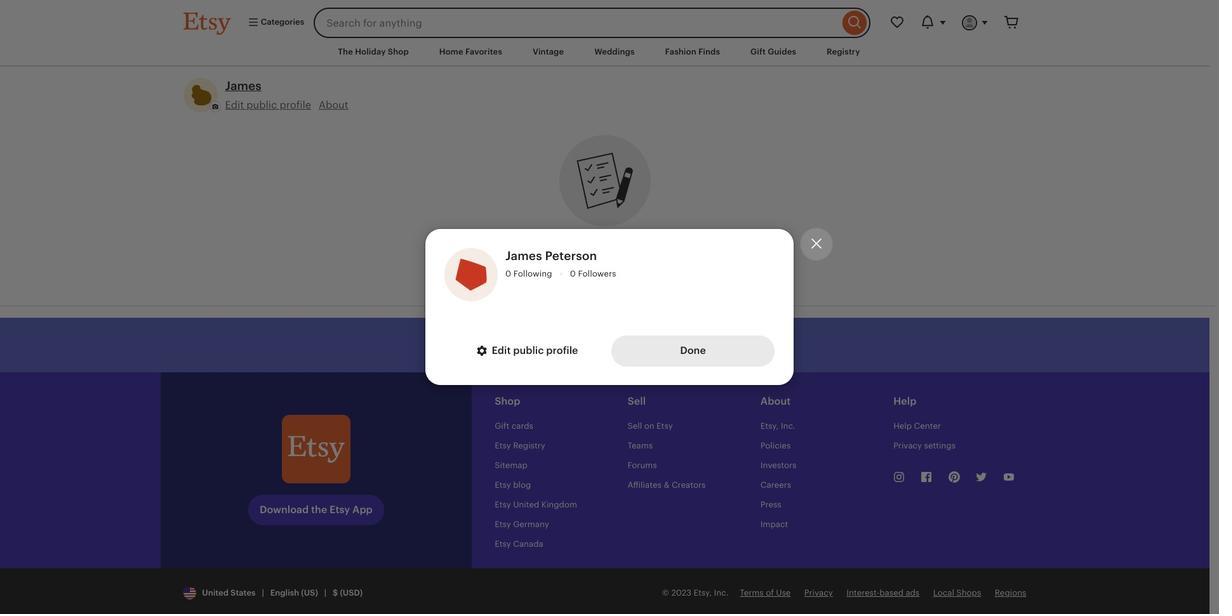 Task type: locate. For each thing, give the bounding box(es) containing it.
affiliates & creators
[[628, 481, 706, 490]]

sell on etsy
[[628, 422, 673, 431]]

start
[[482, 274, 506, 286]]

james button
[[225, 78, 262, 95]]

etsy up etsy canada on the left of page
[[495, 520, 511, 530]]

inc. up policies
[[781, 422, 796, 431]]

united down "blog"
[[513, 500, 539, 510]]

0 horizontal spatial of
[[573, 291, 583, 303]]

etsy germany
[[495, 520, 549, 530]]

0 horizontal spatial 0
[[506, 269, 511, 279]]

0 horizontal spatial inc.
[[714, 589, 729, 598]]

james inside 'james about'
[[225, 80, 262, 93]]

etsy, right 2023
[[694, 589, 712, 598]]

james
[[225, 80, 262, 93], [506, 249, 542, 263]]

followers
[[578, 269, 616, 279]]

0 horizontal spatial privacy
[[805, 589, 833, 598]]

sitemap link
[[495, 461, 528, 470]]

0 following
[[506, 269, 552, 279]]

0 vertical spatial help
[[894, 395, 917, 408]]

press
[[761, 500, 782, 510]]

2 sell from the top
[[628, 422, 642, 431]]

etsy down etsy blog "link"
[[495, 500, 511, 510]]

etsy left is
[[505, 339, 525, 351]]

james for james peterson
[[506, 249, 542, 263]]

0 horizontal spatial |
[[262, 589, 264, 598]]

1 vertical spatial help
[[894, 422, 912, 431]]

0 for following
[[506, 269, 511, 279]]

1 0 from the left
[[506, 269, 511, 279]]

0 for followers
[[570, 269, 576, 279]]

help up help center
[[894, 395, 917, 408]]

1 horizontal spatial 0
[[570, 269, 576, 279]]

1 vertical spatial of
[[766, 589, 774, 598]]

etsy, up policies
[[761, 422, 779, 431]]

0 horizontal spatial james
[[225, 80, 262, 93]]

1 vertical spatial etsy,
[[694, 589, 712, 598]]

0 vertical spatial sell
[[628, 395, 646, 408]]

to up the 0 followers
[[581, 245, 598, 268]]

etsy for etsy canada
[[495, 540, 511, 549]]

sitemap
[[495, 461, 528, 470]]

| left $ on the left bottom of the page
[[324, 589, 327, 598]]

0 vertical spatial etsy,
[[761, 422, 779, 431]]

forums
[[628, 461, 657, 470]]

here
[[634, 245, 672, 268]]

and
[[682, 274, 701, 286]]

nothing to see here yet start favoriting items to compare, shop, and keep track of things you love.
[[482, 245, 728, 303]]

sell up on
[[628, 395, 646, 408]]

1 vertical spatial united
[[202, 589, 229, 598]]

james about
[[225, 80, 348, 111]]

of down 'items'
[[573, 291, 583, 303]]

1 horizontal spatial united
[[513, 500, 539, 510]]

None search field
[[314, 8, 870, 38]]

privacy settings link
[[894, 441, 956, 451]]

interest-based ads link
[[847, 589, 920, 598]]

sell for sell on etsy
[[628, 422, 642, 431]]

1 vertical spatial inc.
[[714, 589, 729, 598]]

banner
[[160, 0, 1050, 38]]

use
[[776, 589, 791, 598]]

1 horizontal spatial privacy
[[894, 441, 922, 451]]

0 left following
[[506, 269, 511, 279]]

larger xs image
[[947, 470, 962, 486]]

100%
[[600, 339, 627, 351]]

0 horizontal spatial united
[[202, 589, 229, 598]]

0 vertical spatial privacy
[[894, 441, 922, 451]]

english
[[270, 589, 299, 598]]

privacy for privacy link
[[805, 589, 833, 598]]

impact
[[761, 520, 788, 530]]

blog
[[513, 481, 531, 490]]

by
[[585, 339, 597, 351]]

powered
[[539, 339, 582, 351]]

yet
[[676, 245, 703, 268]]

impact link
[[761, 520, 788, 530]]

affiliates & creators link
[[628, 481, 706, 490]]

0 down peterson
[[570, 269, 576, 279]]

about
[[319, 99, 348, 111], [761, 395, 791, 408]]

0 horizontal spatial etsy,
[[694, 589, 712, 598]]

2 help from the top
[[894, 422, 912, 431]]

1 vertical spatial about
[[761, 395, 791, 408]]

etsy blog link
[[495, 481, 531, 490]]

ads
[[906, 589, 920, 598]]

privacy
[[894, 441, 922, 451], [805, 589, 833, 598]]

1 vertical spatial sell
[[628, 422, 642, 431]]

2023
[[672, 589, 692, 598]]

investors link
[[761, 461, 797, 470]]

0 vertical spatial united
[[513, 500, 539, 510]]

1 sell from the top
[[628, 395, 646, 408]]

about inside 'james about'
[[319, 99, 348, 111]]

etsy down gift
[[495, 441, 511, 451]]

inc. left terms
[[714, 589, 729, 598]]

germany
[[513, 520, 549, 530]]

etsy inside button
[[505, 339, 525, 351]]

1 horizontal spatial |
[[324, 589, 327, 598]]

1 horizontal spatial inc.
[[781, 422, 796, 431]]

gift cards
[[495, 422, 534, 431]]

help
[[894, 395, 917, 408], [894, 422, 912, 431]]

menu bar
[[160, 38, 1050, 67]]

etsy registry
[[495, 441, 546, 451]]

forums link
[[628, 461, 657, 470]]

help center
[[894, 422, 941, 431]]

is
[[528, 339, 536, 351]]

etsy left "blog"
[[495, 481, 511, 490]]

about button
[[319, 99, 348, 111]]

1 help from the top
[[894, 395, 917, 408]]

sell left on
[[628, 422, 642, 431]]

1 horizontal spatial james
[[506, 249, 542, 263]]

love.
[[641, 291, 664, 303]]

etsy canada
[[495, 540, 543, 549]]

privacy right the use
[[805, 589, 833, 598]]

1 horizontal spatial etsy,
[[761, 422, 779, 431]]

help for help center
[[894, 422, 912, 431]]

etsy is powered by 100% renewable electricity.
[[505, 339, 736, 351]]

kingdom
[[542, 500, 577, 510]]

of
[[573, 291, 583, 303], [766, 589, 774, 598]]

2 0 from the left
[[570, 269, 576, 279]]

0 vertical spatial about
[[319, 99, 348, 111]]

0 vertical spatial of
[[573, 291, 583, 303]]

0 horizontal spatial about
[[319, 99, 348, 111]]

things
[[586, 291, 617, 303]]

help left center at the bottom
[[894, 422, 912, 431]]

etsy left canada
[[495, 540, 511, 549]]

shop,
[[652, 274, 680, 286]]

to up things
[[589, 274, 600, 286]]

done
[[680, 345, 706, 357]]

policies link
[[761, 441, 791, 451]]

profile
[[546, 345, 578, 357]]

shops
[[957, 589, 982, 598]]

sell
[[628, 395, 646, 408], [628, 422, 642, 431]]

etsy germany link
[[495, 520, 549, 530]]

james peterson
[[506, 249, 597, 263]]

etsy right on
[[657, 422, 673, 431]]

0 vertical spatial james
[[225, 80, 262, 93]]

james inside dialog
[[506, 249, 542, 263]]

interest-based ads
[[847, 589, 920, 598]]

careers link
[[761, 481, 791, 490]]

privacy down help center
[[894, 441, 922, 451]]

1 vertical spatial james
[[506, 249, 542, 263]]

etsy is powered by 100% renewable electricity. button
[[474, 333, 736, 357]]

| right states
[[262, 589, 264, 598]]

inc.
[[781, 422, 796, 431], [714, 589, 729, 598]]

to
[[581, 245, 598, 268], [589, 274, 600, 286]]

see
[[602, 245, 630, 268]]

of left the use
[[766, 589, 774, 598]]

united right us image
[[202, 589, 229, 598]]

registry
[[513, 441, 546, 451]]

sell for sell
[[628, 395, 646, 408]]

etsy united kingdom link
[[495, 500, 577, 510]]

2 | from the left
[[324, 589, 327, 598]]

1 vertical spatial privacy
[[805, 589, 833, 598]]

interest-
[[847, 589, 880, 598]]

based
[[880, 589, 904, 598]]



Task type: describe. For each thing, give the bounding box(es) containing it.
settings
[[924, 441, 956, 451]]

james for james about
[[225, 80, 262, 93]]

etsy canada link
[[495, 540, 543, 549]]

etsy registry link
[[495, 441, 546, 451]]

edit
[[492, 345, 511, 357]]

edit public profile link
[[445, 336, 608, 367]]

privacy settings
[[894, 441, 956, 451]]

local shops
[[934, 589, 982, 598]]

regions
[[995, 589, 1027, 598]]

© 2023 etsy, inc.
[[662, 589, 729, 598]]

compare,
[[602, 274, 650, 286]]

etsy for etsy blog
[[495, 481, 511, 490]]

items
[[559, 274, 587, 286]]

1 horizontal spatial about
[[761, 395, 791, 408]]

privacy for privacy settings
[[894, 441, 922, 451]]

(usd)
[[340, 589, 363, 598]]

favoriting
[[509, 274, 557, 286]]

local shops link
[[934, 589, 982, 598]]

states
[[231, 589, 256, 598]]

you
[[620, 291, 638, 303]]

1 vertical spatial to
[[589, 274, 600, 286]]

etsy for etsy germany
[[495, 520, 511, 530]]

terms
[[740, 589, 764, 598]]

help center link
[[894, 422, 941, 431]]

teams
[[628, 441, 653, 451]]

help for help
[[894, 395, 917, 408]]

public
[[513, 345, 544, 357]]

peterson
[[545, 249, 597, 263]]

etsy blog
[[495, 481, 531, 490]]

terms of use link
[[740, 589, 791, 598]]

us image
[[183, 587, 196, 600]]

regions button
[[995, 588, 1027, 600]]

about james dialog
[[0, 0, 1220, 615]]

etsy for etsy is powered by 100% renewable electricity.
[[505, 339, 525, 351]]

0 vertical spatial inc.
[[781, 422, 796, 431]]

etsy for etsy registry
[[495, 441, 511, 451]]

nothing
[[507, 245, 576, 268]]

creators
[[672, 481, 706, 490]]

electricity.
[[684, 339, 736, 351]]

press link
[[761, 500, 782, 510]]

terms of use
[[740, 589, 791, 598]]

careers
[[761, 481, 791, 490]]

shop
[[495, 395, 521, 408]]

sell on etsy link
[[628, 422, 673, 431]]

done button
[[612, 336, 775, 367]]

keep
[[704, 274, 728, 286]]

on
[[645, 422, 655, 431]]

etsy for etsy united kingdom
[[495, 500, 511, 510]]

renewable
[[629, 339, 681, 351]]

0 vertical spatial to
[[581, 245, 598, 268]]

gift
[[495, 422, 510, 431]]

of inside nothing to see here yet start favoriting items to compare, shop, and keep track of things you love.
[[573, 291, 583, 303]]

etsy united kingdom
[[495, 500, 577, 510]]

&
[[664, 481, 670, 490]]

following
[[514, 269, 552, 279]]

teams link
[[628, 441, 653, 451]]

canada
[[513, 540, 543, 549]]

0 followers
[[570, 269, 616, 279]]

local
[[934, 589, 955, 598]]

©
[[662, 589, 669, 598]]

edit public profile
[[489, 345, 578, 357]]

etsy, inc.
[[761, 422, 796, 431]]

gift cards link
[[495, 422, 534, 431]]

etsy, inc. link
[[761, 422, 796, 431]]

policies
[[761, 441, 791, 451]]

affiliates
[[628, 481, 662, 490]]

$
[[333, 589, 338, 598]]

1 | from the left
[[262, 589, 264, 598]]

cards
[[512, 422, 534, 431]]

1 horizontal spatial of
[[766, 589, 774, 598]]

(us)
[[301, 589, 318, 598]]

privacy link
[[805, 589, 833, 598]]

investors
[[761, 461, 797, 470]]



Task type: vqa. For each thing, say whether or not it's contained in the screenshot.
first · from left
no



